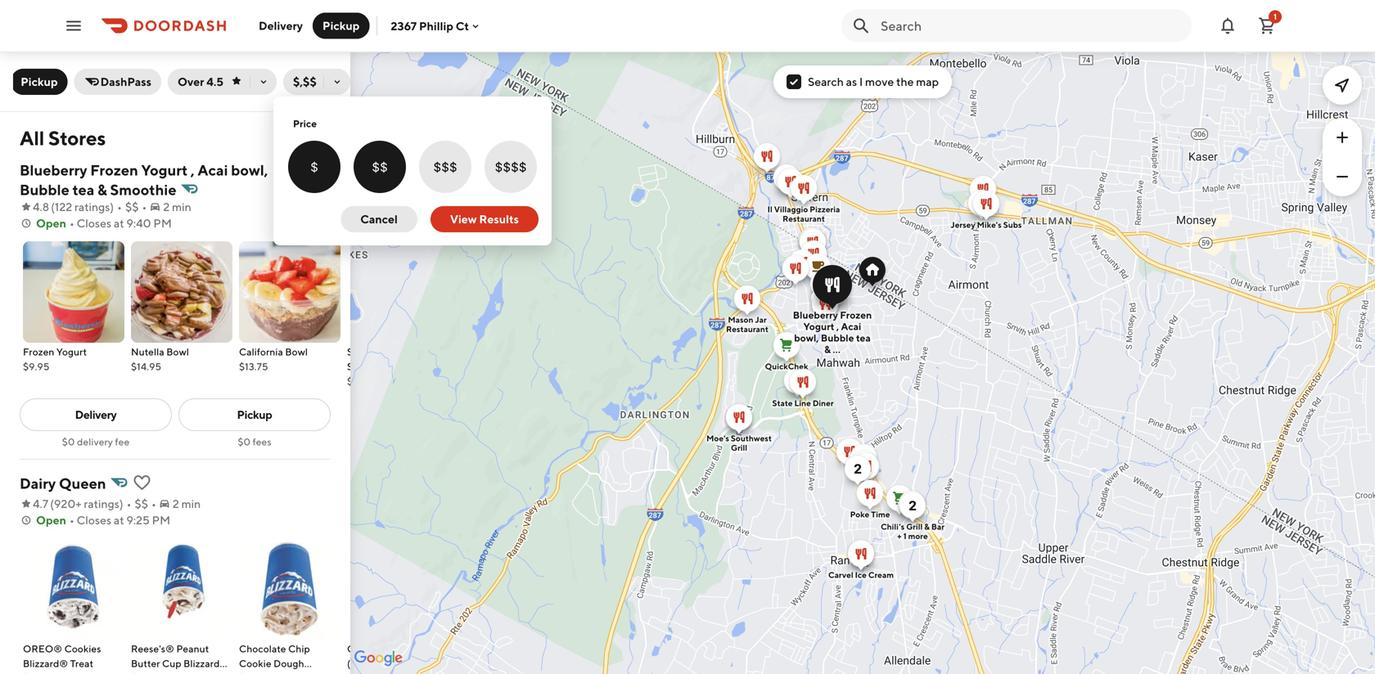 Task type: vqa. For each thing, say whether or not it's contained in the screenshot.
"1.4 mi • 31 min • $​0 delivery fee"
no



Task type: describe. For each thing, give the bounding box(es) containing it.
reese's®
[[131, 644, 174, 655]]

$8.25
[[347, 376, 373, 387]]

treat for butter
[[131, 673, 154, 675]]

$$ for queen
[[135, 498, 148, 511]]

search as i move the map
[[808, 75, 939, 88]]

chocolate chip cookie dough blizzard® treat
[[239, 644, 310, 675]]

cancel
[[361, 213, 398, 226]]

( 920+ ratings )
[[50, 498, 123, 511]]

• $$ for queen
[[127, 498, 148, 511]]

oreo® cookies blizzard® treat image
[[23, 539, 124, 640]]

delivery link
[[20, 399, 172, 432]]

dashpass button
[[74, 69, 161, 95]]

2 items, open order cart image
[[1258, 16, 1278, 36]]

dashpass
[[100, 75, 151, 88]]

view results button
[[431, 206, 539, 233]]

view
[[450, 213, 477, 226]]

• down 920+
[[70, 514, 74, 527]]

$9.95
[[23, 361, 50, 373]]

peanut
[[176, 644, 209, 655]]

(6
[[347, 658, 357, 670]]

$,$$ button
[[283, 69, 350, 95]]

powered by google image
[[355, 651, 403, 667]]

smoothie inside blueberry frozen yogurt , acai bowl, bubble tea & smoothie
[[110, 181, 177, 199]]

chocolate chip cookie dough blizzard® treat button
[[239, 539, 341, 675]]

i
[[860, 75, 863, 88]]

blizzard® inside oreo® cookies blizzard® treat
[[23, 658, 68, 670]]

stores
[[48, 127, 106, 150]]

chip
[[288, 644, 310, 655]]

( 122 ratings )
[[51, 200, 114, 214]]

chicken strip basket (6 pieces) button
[[347, 539, 449, 675]]

oreo® cookies blizzard® treat button
[[23, 539, 124, 675]]

over 4.5 button
[[168, 69, 277, 95]]

strawberry & banana smoothie $8.25
[[347, 346, 441, 387]]

) for frozen
[[110, 200, 114, 214]]

over 4.5
[[178, 75, 224, 88]]

cookie
[[239, 658, 272, 670]]

at for frozen
[[114, 217, 124, 230]]

tea inside blueberry frozen yogurt , acai bowl, bubble tea & smoothie
[[72, 181, 94, 199]]

dairy queen
[[20, 475, 106, 493]]

( for blueberry
[[51, 200, 55, 214]]

over
[[178, 75, 204, 88]]

open for dairy queen
[[36, 514, 66, 527]]

4.7
[[33, 498, 48, 511]]

$$ for frozen
[[125, 200, 139, 214]]

all
[[20, 127, 44, 150]]

chocolate
[[239, 644, 286, 655]]

1 horizontal spatial pickup
[[237, 408, 272, 422]]

) for queen
[[119, 498, 123, 511]]

9:25
[[126, 514, 150, 527]]

0 vertical spatial pickup
[[323, 19, 360, 32]]

all stores
[[20, 127, 106, 150]]

reese's® peanut butter cup blizzard® treat button
[[131, 539, 233, 675]]

results
[[479, 213, 519, 226]]

california bowl $13.75
[[239, 346, 308, 373]]

cookies
[[64, 644, 101, 655]]

closes for queen
[[77, 514, 111, 527]]

2367 phillip ct button
[[391, 19, 482, 33]]

yogurt inside frozen yogurt $9.95
[[56, 346, 87, 358]]

notification bell image
[[1219, 16, 1238, 36]]

open for blueberry frozen yogurt , acai bowl, bubble tea & smoothie
[[36, 217, 66, 230]]

• up open • closes at 9:40 pm
[[117, 200, 122, 214]]

treat inside oreo® cookies blizzard® treat
[[70, 658, 94, 670]]

bowl for nutella bowl $14.95
[[166, 346, 189, 358]]

chicken strip basket (6 pieces)
[[347, 644, 442, 670]]

min for frozen
[[172, 200, 191, 214]]

zoom out image
[[1333, 167, 1353, 187]]

oreo® cookies blizzard® treat
[[23, 644, 101, 670]]

4.8
[[33, 200, 49, 214]]

$0 for pickup
[[238, 437, 251, 448]]

nutella
[[131, 346, 164, 358]]

pm for queen
[[152, 514, 170, 527]]

Store search: begin typing to search for stores available on DoorDash text field
[[881, 17, 1183, 35]]

9:40
[[126, 217, 151, 230]]

recenter the map image
[[1333, 75, 1353, 95]]

delivery for 'delivery' link
[[75, 408, 117, 422]]

122
[[55, 200, 72, 214]]

bubble inside blueberry frozen yogurt , acai bowl, bubble tea & smoothie
[[20, 181, 69, 199]]

$0 fees
[[238, 437, 272, 448]]

$,$$
[[293, 75, 317, 88]]

pm for frozen
[[153, 217, 172, 230]]

strip
[[387, 644, 409, 655]]

2 for queen
[[173, 498, 179, 511]]

banana
[[407, 346, 441, 358]]

, inside blueberry frozen yogurt , acai bowl, bubble tea & smoothie
[[191, 161, 195, 179]]

click to add this store to your saved list image
[[132, 473, 152, 493]]

treat for cookie
[[286, 673, 310, 675]]

phillip
[[419, 19, 454, 33]]

price
[[293, 118, 317, 129]]

0 horizontal spatial pickup
[[21, 75, 58, 88]]

open menu image
[[64, 16, 84, 36]]

fees
[[253, 437, 272, 448]]

move
[[866, 75, 894, 88]]

delivery
[[77, 437, 113, 448]]

dairy
[[20, 475, 56, 493]]

as
[[847, 75, 858, 88]]

frozen yogurt $9.95
[[23, 346, 87, 373]]

nutella bowl $14.95
[[131, 346, 189, 373]]

delivery button
[[249, 13, 313, 39]]

open • closes at 9:25 pm
[[36, 514, 170, 527]]

bowl, inside blueberry frozen yogurt , acai bowl, bubble tea & smoothie
[[231, 161, 268, 179]]



Task type: locate. For each thing, give the bounding box(es) containing it.
ratings for queen
[[84, 498, 119, 511]]

cup
[[162, 658, 182, 670]]

0 vertical spatial $$
[[125, 200, 139, 214]]

yogurt inside blueberry frozen yogurt , acai bowl, bubble tea & smoothie
[[141, 161, 188, 179]]

0 horizontal spatial bowl
[[166, 346, 189, 358]]

california bowl image
[[239, 242, 341, 343]]

$14.95
[[131, 361, 161, 373]]

• up 9:25
[[127, 498, 131, 511]]

• down 122
[[70, 217, 74, 230]]

delivery
[[259, 19, 303, 32], [75, 408, 117, 422]]

delivery for delivery button
[[259, 19, 303, 32]]

1 horizontal spatial pickup button
[[313, 13, 370, 39]]

grill
[[731, 443, 748, 453], [731, 443, 748, 453], [907, 522, 923, 532], [907, 522, 923, 532]]

smoothie down strawberry
[[347, 361, 391, 373]]

$13.75
[[239, 361, 268, 373]]

1 button
[[1251, 9, 1284, 42]]

blizzard® down peanut
[[184, 658, 229, 670]]

$0 left fees
[[238, 437, 251, 448]]

chocolate chip cookie dough blizzard® treat image
[[239, 539, 341, 640]]

2 open from the top
[[36, 514, 66, 527]]

open down the 4.7 on the bottom left of the page
[[36, 514, 66, 527]]

1 horizontal spatial smoothie
[[347, 361, 391, 373]]

&
[[97, 181, 107, 199], [825, 344, 831, 355], [825, 344, 831, 355], [399, 346, 405, 358], [925, 522, 930, 532], [925, 522, 930, 532]]

( right 4.8
[[51, 200, 55, 214]]

map region
[[247, 2, 1376, 675]]

& inside strawberry & banana smoothie $8.25
[[399, 346, 405, 358]]

0 horizontal spatial 2
[[163, 200, 170, 214]]

$$
[[125, 200, 139, 214], [135, 498, 148, 511]]

1 vertical spatial pm
[[152, 514, 170, 527]]

pickup link
[[179, 399, 331, 432]]

nutella bowl image
[[131, 242, 233, 343]]

1 vertical spatial )
[[119, 498, 123, 511]]

oreo®
[[23, 644, 62, 655]]

frozen
[[90, 161, 138, 179], [840, 310, 872, 321], [840, 310, 872, 321], [23, 346, 54, 358]]

1 vertical spatial 2
[[173, 498, 179, 511]]

2 for frozen
[[163, 200, 170, 214]]

bowl for california bowl $13.75
[[285, 346, 308, 358]]

$$ up 9:25
[[135, 498, 148, 511]]

chili's
[[881, 522, 905, 532], [881, 522, 905, 532]]

ratings for frozen
[[74, 200, 110, 214]]

smoothie inside strawberry & banana smoothie $8.25
[[347, 361, 391, 373]]

pickup right delivery button
[[323, 19, 360, 32]]

villaggio
[[775, 205, 809, 214], [775, 205, 809, 214]]

ratings up open • closes at 9:25 pm
[[84, 498, 119, 511]]

at left '9:40'
[[114, 217, 124, 230]]

cream
[[869, 571, 894, 580], [869, 571, 894, 580]]

1 vertical spatial smoothie
[[347, 361, 391, 373]]

delivery up "$,$$"
[[259, 19, 303, 32]]

pickup button up $,$$ button
[[313, 13, 370, 39]]

diner
[[813, 399, 834, 408], [813, 399, 834, 408]]

2 at from the top
[[114, 514, 124, 527]]

• up '9:40'
[[142, 200, 147, 214]]

bowl right california
[[285, 346, 308, 358]]

1 vertical spatial 2 min
[[173, 498, 201, 511]]

chicken
[[347, 644, 385, 655]]

1 vertical spatial (
[[50, 498, 54, 511]]

southwest
[[731, 434, 772, 443], [731, 434, 772, 443]]

1 vertical spatial • $$
[[127, 498, 148, 511]]

2 bowl from the left
[[285, 346, 308, 358]]

0 vertical spatial • $$
[[117, 200, 139, 214]]

dough
[[274, 658, 304, 670]]

closes
[[77, 217, 111, 230], [77, 514, 111, 527]]

0 horizontal spatial smoothie
[[110, 181, 177, 199]]

• $$ up 9:25
[[127, 498, 148, 511]]

1 at from the top
[[114, 217, 124, 230]]

california
[[239, 346, 283, 358]]

treat down butter
[[131, 673, 154, 675]]

the
[[897, 75, 914, 88]]

view results
[[450, 213, 519, 226]]

•
[[117, 200, 122, 214], [142, 200, 147, 214], [70, 217, 74, 230], [127, 498, 131, 511], [152, 498, 156, 511], [70, 514, 74, 527]]

fee
[[115, 437, 130, 448]]

moe's southwest grill
[[707, 434, 772, 453], [707, 434, 772, 453]]

) up open • closes at 9:25 pm
[[119, 498, 123, 511]]

1 horizontal spatial bowl
[[285, 346, 308, 358]]

0 vertical spatial 2 min
[[163, 200, 191, 214]]

blizzard® for cookie
[[239, 673, 284, 675]]

treat down dough
[[286, 673, 310, 675]]

blizzard® for butter
[[184, 658, 229, 670]]

1 open from the top
[[36, 217, 66, 230]]

open down 4.8
[[36, 217, 66, 230]]

0 vertical spatial min
[[172, 200, 191, 214]]

bowl,
[[231, 161, 268, 179], [795, 332, 819, 344], [795, 332, 819, 344]]

0 vertical spatial )
[[110, 200, 114, 214]]

2 vertical spatial pickup
[[237, 408, 272, 422]]

time
[[872, 510, 891, 520], [872, 510, 891, 520]]

1 vertical spatial at
[[114, 514, 124, 527]]

1 horizontal spatial blizzard®
[[184, 658, 229, 670]]

) up open • closes at 9:40 pm
[[110, 200, 114, 214]]

pickup up all
[[21, 75, 58, 88]]

bowl inside nutella bowl $14.95
[[166, 346, 189, 358]]

acai
[[198, 161, 228, 179], [842, 321, 862, 332], [842, 321, 862, 332]]

( right the 4.7 on the bottom left of the page
[[50, 498, 54, 511]]

ct
[[456, 19, 469, 33]]

1 $0 from the left
[[62, 437, 75, 448]]

mike's
[[978, 220, 1002, 230], [978, 220, 1002, 230]]

butter
[[131, 658, 160, 670]]

$0 left delivery
[[62, 437, 75, 448]]

pickup up $0 fees
[[237, 408, 272, 422]]

• $$ up '9:40'
[[117, 200, 139, 214]]

1 bowl from the left
[[166, 346, 189, 358]]

2367
[[391, 19, 417, 33]]

$0 for delivery
[[62, 437, 75, 448]]

1 closes from the top
[[77, 217, 111, 230]]

line
[[795, 399, 811, 408], [795, 399, 811, 408]]

2 $0 from the left
[[238, 437, 251, 448]]

subs
[[1004, 220, 1022, 230], [1004, 220, 1022, 230]]

,
[[191, 161, 195, 179], [837, 321, 840, 332], [837, 321, 840, 332]]

at left 9:25
[[114, 514, 124, 527]]

0 vertical spatial (
[[51, 200, 55, 214]]

Search as I move the map checkbox
[[787, 75, 802, 89]]

$$ up '9:40'
[[125, 200, 139, 214]]

closes down ( 920+ ratings )
[[77, 514, 111, 527]]

1 horizontal spatial )
[[119, 498, 123, 511]]

1 horizontal spatial treat
[[131, 673, 154, 675]]

1 vertical spatial pickup
[[21, 75, 58, 88]]

smoothie up '9:40'
[[110, 181, 177, 199]]

0 vertical spatial at
[[114, 217, 124, 230]]

ratings up open • closes at 9:40 pm
[[74, 200, 110, 214]]

1 horizontal spatial delivery
[[259, 19, 303, 32]]

4.5
[[207, 75, 224, 88]]

• down click to add this store to your saved list icon
[[152, 498, 156, 511]]

quickchek
[[765, 362, 809, 371], [765, 362, 809, 371]]

0 horizontal spatial delivery
[[75, 408, 117, 422]]

bubble
[[20, 181, 69, 199], [821, 332, 855, 344], [821, 332, 855, 344]]

0 horizontal spatial )
[[110, 200, 114, 214]]

2 horizontal spatial pickup
[[323, 19, 360, 32]]

bowl right nutella
[[166, 346, 189, 358]]

)
[[110, 200, 114, 214], [119, 498, 123, 511]]

& inside blueberry frozen yogurt , acai bowl, bubble tea & smoothie
[[97, 181, 107, 199]]

frozen inside blueberry frozen yogurt , acai bowl, bubble tea & smoothie
[[90, 161, 138, 179]]

0 vertical spatial pickup button
[[313, 13, 370, 39]]

$0 delivery fee
[[62, 437, 130, 448]]

zoom in image
[[1333, 128, 1353, 147]]

open • closes at 9:40 pm
[[36, 217, 172, 230]]

0 horizontal spatial $0
[[62, 437, 75, 448]]

jersey mike's subs
[[951, 220, 1022, 230], [951, 220, 1022, 230]]

blueberry inside blueberry frozen yogurt , acai bowl, bubble tea & smoothie
[[20, 161, 87, 179]]

frozen yogurt image
[[23, 242, 124, 343]]

treat down "cookies"
[[70, 658, 94, 670]]

queen
[[59, 475, 106, 493]]

1 inside 1 button
[[1274, 12, 1278, 21]]

+
[[898, 532, 902, 541], [898, 532, 902, 541]]

...
[[833, 344, 841, 355], [833, 344, 841, 355]]

closes down ( 122 ratings )
[[77, 217, 111, 230]]

blueberry frozen yogurt , acai bowl, bubble tea & smoothie
[[20, 161, 268, 199]]

1 horizontal spatial 2
[[173, 498, 179, 511]]

restaurant
[[783, 214, 825, 224], [783, 214, 825, 224], [726, 325, 769, 334], [726, 325, 769, 334]]

1 vertical spatial open
[[36, 514, 66, 527]]

frozen inside frozen yogurt $9.95
[[23, 346, 54, 358]]

1 vertical spatial pickup button
[[11, 69, 68, 95]]

2 min for queen
[[173, 498, 201, 511]]

mason
[[728, 315, 754, 325], [728, 315, 754, 325]]

smoothie
[[110, 181, 177, 199], [347, 361, 391, 373]]

1 vertical spatial closes
[[77, 514, 111, 527]]

pm right 9:25
[[152, 514, 170, 527]]

search
[[808, 75, 844, 88]]

pickup button
[[313, 13, 370, 39], [11, 69, 68, 95]]

( for dairy
[[50, 498, 54, 511]]

at for queen
[[114, 514, 124, 527]]

blizzard® inside reese's® peanut butter cup blizzard® treat
[[184, 658, 229, 670]]

pickup button up all
[[11, 69, 68, 95]]

tea
[[72, 181, 94, 199], [857, 332, 871, 344], [857, 332, 871, 344]]

• $$
[[117, 200, 139, 214], [127, 498, 148, 511]]

2 horizontal spatial treat
[[286, 673, 310, 675]]

acai inside blueberry frozen yogurt , acai bowl, bubble tea & smoothie
[[198, 161, 228, 179]]

cancel button
[[341, 206, 418, 233]]

pieces)
[[359, 658, 392, 670]]

il
[[768, 205, 773, 214], [768, 205, 773, 214]]

blizzard® down cookie
[[239, 673, 284, 675]]

blizzard® inside chocolate chip cookie dough blizzard® treat
[[239, 673, 284, 675]]

at
[[114, 217, 124, 230], [114, 514, 124, 527]]

2 horizontal spatial blizzard®
[[239, 673, 284, 675]]

ice
[[856, 571, 867, 580], [856, 571, 867, 580]]

bowl
[[166, 346, 189, 358], [285, 346, 308, 358]]

treat inside reese's® peanut butter cup blizzard® treat
[[131, 673, 154, 675]]

blizzard®
[[23, 658, 68, 670], [184, 658, 229, 670], [239, 673, 284, 675]]

pm right '9:40'
[[153, 217, 172, 230]]

0 vertical spatial delivery
[[259, 19, 303, 32]]

average rating of 4.8 out of 5 element
[[20, 199, 49, 215]]

None checkbox
[[288, 141, 341, 193], [354, 141, 406, 193], [419, 141, 472, 193], [485, 141, 537, 193], [288, 141, 341, 193], [354, 141, 406, 193], [419, 141, 472, 193], [485, 141, 537, 193]]

0 vertical spatial ratings
[[74, 200, 110, 214]]

reese's® peanut butter cup blizzard® treat image
[[131, 539, 233, 640]]

1 vertical spatial min
[[181, 498, 201, 511]]

min for queen
[[181, 498, 201, 511]]

0 vertical spatial open
[[36, 217, 66, 230]]

2 min for frozen
[[163, 200, 191, 214]]

1 vertical spatial delivery
[[75, 408, 117, 422]]

delivery inside button
[[259, 19, 303, 32]]

0 vertical spatial pm
[[153, 217, 172, 230]]

poke
[[851, 510, 870, 520], [851, 510, 870, 520]]

average rating of 4.7 out of 5 element
[[20, 496, 48, 513]]

reese's® peanut butter cup blizzard® treat
[[131, 644, 229, 675]]

1 vertical spatial ratings
[[84, 498, 119, 511]]

map
[[917, 75, 939, 88]]

920+
[[54, 498, 82, 511]]

click to add this store to your saved list image
[[308, 170, 328, 190]]

basket
[[411, 644, 442, 655]]

0 vertical spatial smoothie
[[110, 181, 177, 199]]

blizzard® down oreo® on the bottom left of page
[[23, 658, 68, 670]]

0 horizontal spatial treat
[[70, 658, 94, 670]]

2 closes from the top
[[77, 514, 111, 527]]

• $$ for frozen
[[117, 200, 139, 214]]

bowl inside california bowl $13.75
[[285, 346, 308, 358]]

moe's
[[707, 434, 730, 443], [707, 434, 730, 443]]

1 vertical spatial $$
[[135, 498, 148, 511]]

closes for frozen
[[77, 217, 111, 230]]

strawberry
[[347, 346, 397, 358]]

min
[[172, 200, 191, 214], [181, 498, 201, 511]]

0 horizontal spatial pickup button
[[11, 69, 68, 95]]

0 vertical spatial closes
[[77, 217, 111, 230]]

delivery up $0 delivery fee
[[75, 408, 117, 422]]

treat
[[70, 658, 94, 670], [131, 673, 154, 675], [286, 673, 310, 675]]

treat inside chocolate chip cookie dough blizzard® treat
[[286, 673, 310, 675]]

2367 phillip ct
[[391, 19, 469, 33]]

1 horizontal spatial $0
[[238, 437, 251, 448]]

0 vertical spatial 2
[[163, 200, 170, 214]]

0 horizontal spatial blizzard®
[[23, 658, 68, 670]]

2 min
[[163, 200, 191, 214], [173, 498, 201, 511]]

il villaggio pizzeria restaurant
[[768, 205, 841, 224], [768, 205, 841, 224]]



